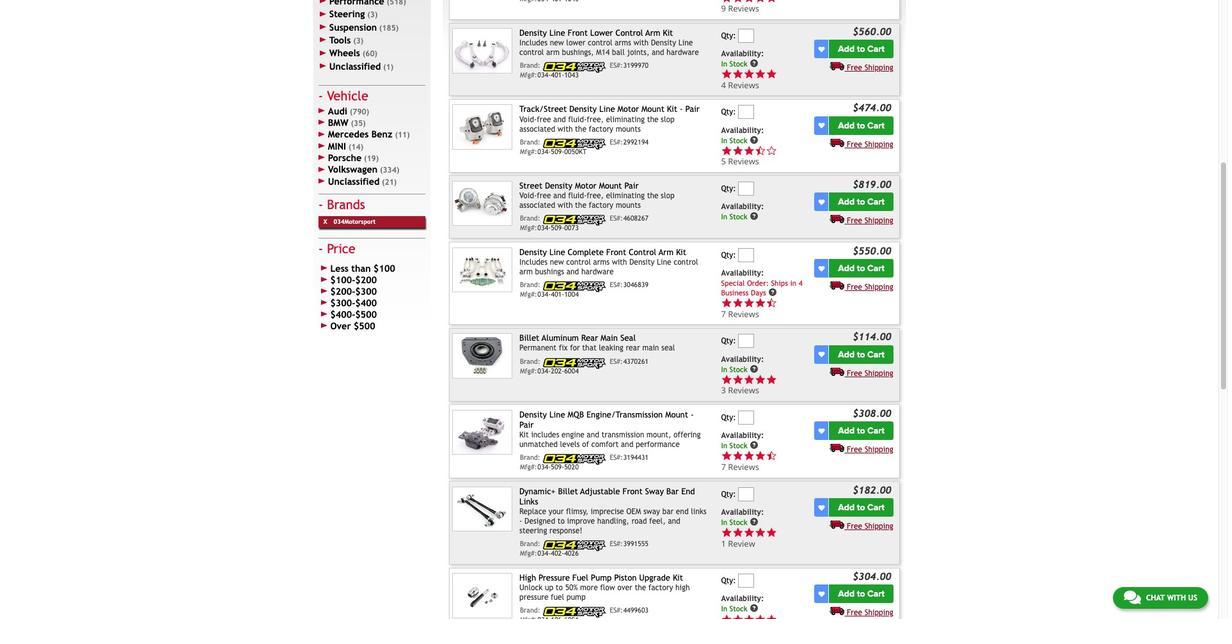 Task type: locate. For each thing, give the bounding box(es) containing it.
401- down bushings
[[551, 291, 565, 298]]

0 vertical spatial pair
[[686, 104, 700, 114]]

0 vertical spatial free shipping image
[[830, 138, 845, 147]]

1 review
[[722, 538, 756, 550]]

availability: in stock up 3 reviews
[[722, 355, 764, 374]]

offering
[[674, 431, 701, 440]]

factory inside street density motor mount pair void-free and fluid-free, eliminating the slop associated with the factory mounts
[[589, 201, 614, 210]]

free shipping for $182.00
[[847, 522, 894, 531]]

add to cart button down $182.00
[[830, 499, 894, 517]]

es#: for $114.00
[[610, 357, 623, 365]]

order:
[[747, 279, 769, 288]]

cart down $114.00
[[868, 349, 885, 360]]

business
[[722, 288, 749, 297]]

509- up bushings
[[551, 224, 565, 232]]

1 horizontal spatial -
[[680, 104, 683, 114]]

401- inside es#: 3046839 mfg#: 034-401-1004
[[551, 291, 565, 298]]

4 brand: from the top
[[520, 281, 541, 289]]

1 vertical spatial $500
[[354, 321, 375, 331]]

7 shipping from the top
[[865, 522, 894, 531]]

es#: inside es#: 3991555 mfg#: 034-402-4026
[[610, 540, 623, 548]]

add to cart button for $182.00
[[830, 499, 894, 517]]

brand: down street
[[520, 214, 541, 222]]

free down $550.00
[[847, 283, 863, 292]]

2 horizontal spatial -
[[691, 410, 694, 420]]

1 vertical spatial 509-
[[551, 224, 565, 232]]

billet up flimsy,
[[558, 487, 578, 496]]

question sign image for $550.00
[[769, 288, 778, 297]]

es#:
[[610, 62, 623, 69], [610, 138, 623, 146], [610, 214, 623, 222], [610, 281, 623, 289], [610, 357, 623, 365], [610, 454, 623, 462], [610, 540, 623, 548], [610, 607, 623, 615]]

0 vertical spatial slop
[[661, 115, 675, 124]]

1 vertical spatial arm
[[520, 267, 533, 276]]

1 vertical spatial free,
[[587, 191, 604, 200]]

034motorsport - corporate logo image down street density motor mount pair void-free and fluid-free, eliminating the slop associated with the factory mounts
[[543, 214, 607, 226]]

star image
[[722, 0, 733, 4], [733, 0, 744, 4], [755, 0, 766, 4], [744, 69, 755, 80], [755, 69, 766, 80], [766, 69, 778, 80], [744, 145, 755, 156], [733, 298, 744, 309], [744, 298, 755, 309], [755, 298, 766, 309], [722, 374, 733, 385], [733, 374, 744, 385], [766, 374, 778, 385], [722, 451, 733, 462], [733, 451, 744, 462], [755, 451, 766, 462], [722, 528, 733, 539], [744, 528, 755, 539], [766, 528, 778, 539], [744, 614, 755, 619], [755, 614, 766, 619], [766, 614, 778, 619]]

1 horizontal spatial pair
[[625, 181, 639, 191]]

0 vertical spatial 509-
[[551, 148, 565, 155]]

2 free, from the top
[[587, 191, 604, 200]]

1 question sign image from the top
[[750, 136, 759, 145]]

front up lower
[[568, 28, 588, 38]]

5 add to cart button from the top
[[830, 345, 894, 364]]

with down density line complete front control arm kit "link"
[[612, 258, 627, 267]]

motor down 0050kt
[[575, 181, 597, 191]]

eliminating up 4608267
[[606, 191, 645, 200]]

None text field
[[739, 29, 755, 43], [739, 182, 755, 196], [739, 488, 755, 502], [739, 574, 755, 588], [739, 29, 755, 43], [739, 182, 755, 196], [739, 488, 755, 502], [739, 574, 755, 588]]

401- inside es#: 3199970 mfg#: 034-401-1043
[[551, 71, 565, 79]]

6 add from the top
[[838, 426, 855, 437]]

mfg#: for $114.00
[[520, 367, 537, 375]]

0 vertical spatial 401-
[[551, 71, 565, 79]]

add down $474.00
[[838, 120, 855, 131]]

kit
[[663, 28, 673, 38], [667, 104, 678, 114], [676, 247, 687, 257], [520, 431, 529, 440], [673, 573, 683, 583]]

pump
[[591, 573, 612, 583]]

1 509- from the top
[[551, 148, 565, 155]]

question sign image for $308.00
[[750, 441, 759, 450]]

034motorsport - corporate logo image for $182.00
[[543, 540, 607, 552]]

509- inside es#: 3194431 mfg#: 034-509-5020
[[551, 464, 565, 471]]

hardware down density line complete front control arm kit "link"
[[582, 267, 614, 276]]

availability: up review
[[722, 508, 764, 517]]

free shipping image for $182.00
[[830, 520, 845, 529]]

control inside density line front lower control arm kit includes new lower control arms with density line control arm bushings, m14 ball joints, and hardware
[[616, 28, 643, 38]]

5 availability: in stock from the top
[[722, 431, 764, 450]]

0 vertical spatial billet
[[520, 334, 540, 343]]

add to wish list image for $114.00
[[819, 351, 825, 358]]

void- down street
[[520, 191, 537, 200]]

control inside density line complete front control arm kit includes new control arms with density line control arm bushings and hardware
[[629, 247, 657, 257]]

034motorsport - corporate logo image down response!
[[543, 540, 607, 552]]

0 vertical spatial 7 reviews
[[722, 308, 760, 320]]

7 add to cart button from the top
[[830, 499, 894, 517]]

1 vertical spatial pair
[[625, 181, 639, 191]]

0 vertical spatial front
[[568, 28, 588, 38]]

0050kt
[[565, 148, 587, 155]]

mount for 7 reviews
[[666, 410, 689, 420]]

1 vertical spatial -
[[691, 410, 694, 420]]

1 vertical spatial free shipping image
[[830, 520, 845, 529]]

0 vertical spatial eliminating
[[606, 115, 645, 124]]

3 availability: from the top
[[722, 202, 764, 211]]

1 vertical spatial motor
[[575, 181, 597, 191]]

free shipping down $474.00
[[847, 140, 894, 149]]

2 in from the top
[[722, 136, 728, 145]]

unclassified inside vehicle audi (790) bmw (35) mercedes benz (11) mini (14) porsche (19) volkswagen (334) unclassified (21)
[[328, 176, 380, 187]]

1 horizontal spatial arms
[[615, 38, 632, 47]]

availability: for $474.00
[[722, 126, 764, 135]]

0 horizontal spatial motor
[[575, 181, 597, 191]]

free shipping image for $560.00
[[830, 62, 845, 71]]

509- inside es#: 2992194 mfg#: 034-509-0050kt
[[551, 148, 565, 155]]

2 brand: from the top
[[520, 138, 541, 146]]

0 vertical spatial unclassified
[[329, 61, 381, 71]]

front right 'complete'
[[607, 247, 627, 257]]

0 vertical spatial control
[[616, 28, 643, 38]]

free shipping for $474.00
[[847, 140, 894, 149]]

arm
[[646, 28, 661, 38], [659, 247, 674, 257]]

es#: 4608267 mfg#: 034-509-0073
[[520, 214, 649, 232]]

improve
[[567, 517, 595, 526]]

vehicle
[[327, 88, 369, 103]]

5 in from the top
[[722, 441, 728, 450]]

mfg#: down bushings
[[520, 291, 537, 298]]

0 vertical spatial question sign image
[[750, 136, 759, 145]]

2 vertical spatial pair
[[520, 420, 534, 430]]

free shipping image for $474.00
[[830, 138, 845, 147]]

1 in from the top
[[722, 59, 728, 68]]

mfg#: inside the es#: 4608267 mfg#: 034-509-0073
[[520, 224, 537, 232]]

2 vertical spatial factory
[[649, 584, 673, 593]]

more
[[580, 584, 598, 593]]

availability: in stock up 4 reviews
[[722, 49, 764, 68]]

034motorsport - corporate logo image for $550.00
[[543, 281, 607, 292]]

lower
[[567, 38, 586, 47]]

comfort
[[592, 440, 619, 449]]

add to wish list image for $304.00
[[819, 591, 825, 598]]

arm for 7 reviews
[[659, 247, 674, 257]]

0 horizontal spatial (3)
[[353, 36, 364, 45]]

3 add from the top
[[838, 197, 855, 208]]

0 vertical spatial void-
[[520, 115, 537, 124]]

2 shipping from the top
[[865, 140, 894, 149]]

front for 7
[[607, 247, 627, 257]]

2 vertical spatial mount
[[666, 410, 689, 420]]

arm inside density line complete front control arm kit includes new control arms with density line control arm bushings and hardware
[[520, 267, 533, 276]]

1 horizontal spatial 4
[[799, 279, 803, 288]]

availability: in stock down 3 reviews
[[722, 431, 764, 450]]

new left lower
[[550, 38, 564, 47]]

1 vertical spatial unclassified
[[328, 176, 380, 187]]

8 034motorsport - corporate logo image from the top
[[543, 607, 607, 618]]

None text field
[[739, 105, 755, 119], [739, 248, 755, 262], [739, 334, 755, 348], [739, 411, 755, 425], [739, 105, 755, 119], [739, 248, 755, 262], [739, 334, 755, 348], [739, 411, 755, 425]]

days
[[751, 288, 767, 297]]

chat with us
[[1147, 594, 1198, 603]]

0 horizontal spatial 4
[[722, 79, 726, 91]]

2 add to cart from the top
[[838, 120, 885, 131]]

your
[[549, 508, 564, 517]]

1 qty: from the top
[[722, 31, 736, 40]]

1 horizontal spatial billet
[[558, 487, 578, 496]]

star image
[[744, 0, 755, 4], [766, 0, 778, 4], [722, 69, 733, 80], [733, 69, 744, 80], [722, 145, 733, 156], [733, 145, 744, 156], [722, 298, 733, 309], [744, 374, 755, 385], [755, 374, 766, 385], [744, 451, 755, 462], [733, 528, 744, 539], [755, 528, 766, 539], [722, 614, 733, 619], [733, 614, 744, 619]]

9
[[722, 3, 726, 14]]

5 brand: from the top
[[520, 357, 541, 365]]

(790)
[[350, 107, 369, 116]]

8 add from the top
[[838, 589, 855, 600]]

5 es#: from the top
[[610, 357, 623, 365]]

free for $474.00
[[847, 140, 863, 149]]

4 free from the top
[[847, 283, 863, 292]]

0 vertical spatial hardware
[[667, 48, 699, 57]]

add for $304.00
[[838, 589, 855, 600]]

add to wish list image
[[819, 46, 825, 52], [819, 122, 825, 129], [819, 199, 825, 205], [819, 351, 825, 358], [819, 428, 825, 434]]

mfg#: for $550.00
[[520, 291, 537, 298]]

034- left 1043
[[538, 71, 551, 79]]

fluid- inside street density motor mount pair void-free and fluid-free, eliminating the slop associated with the factory mounts
[[568, 191, 587, 200]]

free shipping image for $114.00
[[830, 367, 845, 376]]

2 free shipping from the top
[[847, 140, 894, 149]]

034- for $308.00
[[538, 464, 551, 471]]

front inside density line complete front control arm kit includes new control arms with density line control arm bushings and hardware
[[607, 247, 627, 257]]

1 vertical spatial associated
[[520, 201, 556, 210]]

1 vertical spatial mount
[[599, 181, 622, 191]]

and inside track/street density line motor mount kit - pair void-free and fluid-free, eliminating the slop associated with the factory mounts
[[554, 115, 566, 124]]

factory down the track/street density line motor mount kit - pair link
[[589, 125, 614, 134]]

034- inside es#: 3991555 mfg#: 034-402-4026
[[538, 550, 551, 558]]

cart down $308.00
[[868, 426, 885, 437]]

new
[[550, 38, 564, 47], [550, 258, 564, 267]]

cart for $560.00
[[868, 44, 885, 55]]

5 free shipping from the top
[[847, 369, 894, 378]]

0 horizontal spatial hardware
[[582, 267, 614, 276]]

8 availability: from the top
[[722, 595, 764, 604]]

for
[[570, 344, 580, 353]]

0 vertical spatial 7
[[722, 308, 726, 320]]

034- inside es#: 4370261 mfg#: 034-202-6004
[[538, 367, 551, 375]]

0 vertical spatial mount
[[642, 104, 665, 114]]

1 free from the top
[[537, 115, 551, 124]]

kit inside high pressure fuel pump piston upgrade kit unlock up to 50% more flow over the factory high pressure fuel pump
[[673, 573, 683, 583]]

2 add to cart button from the top
[[830, 116, 894, 135]]

over $500 link
[[319, 321, 425, 332]]

add to wish list image for $819.00
[[819, 199, 825, 205]]

unclassified inside the 'steering (3) suspension (185) tools (3) wheels (60) unclassified (1)'
[[329, 61, 381, 71]]

kit inside track/street density line motor mount kit - pair void-free and fluid-free, eliminating the slop associated with the factory mounts
[[667, 104, 678, 114]]

0 horizontal spatial mount
[[599, 181, 622, 191]]

034- for $819.00
[[538, 224, 551, 232]]

1 horizontal spatial motor
[[618, 104, 639, 114]]

free down $114.00
[[847, 369, 863, 378]]

qty: for $550.00
[[722, 251, 736, 260]]

arms inside density line complete front control arm kit includes new control arms with density line control arm bushings and hardware
[[593, 258, 610, 267]]

1 shipping from the top
[[865, 64, 894, 73]]

free down the $304.00
[[847, 609, 863, 618]]

3 free from the top
[[847, 217, 863, 225]]

add to cart button down the $304.00
[[830, 585, 894, 604]]

4 free shipping from the top
[[847, 283, 894, 292]]

0 vertical spatial motor
[[618, 104, 639, 114]]

main
[[601, 334, 618, 343]]

0 vertical spatial free,
[[587, 115, 604, 124]]

0 vertical spatial free
[[537, 115, 551, 124]]

$100-$200 link
[[319, 274, 425, 286]]

034motorsport - corporate logo image down bushings,
[[543, 62, 607, 73]]

4 availability: from the top
[[722, 269, 764, 278]]

arm inside density line complete front control arm kit includes new control arms with density line control arm bushings and hardware
[[659, 247, 674, 257]]

3046839
[[624, 281, 649, 289]]

4 availability: in stock from the top
[[722, 355, 764, 374]]

upgrade
[[639, 573, 671, 583]]

7
[[722, 308, 726, 320], [722, 461, 726, 473]]

question sign image for 1 review
[[750, 518, 759, 527]]

cart down $182.00
[[868, 503, 885, 513]]

free,
[[587, 115, 604, 124], [587, 191, 604, 200]]

designed
[[525, 517, 556, 526]]

free shipping for $308.00
[[847, 446, 894, 454]]

7 reviews
[[722, 308, 760, 320], [722, 461, 760, 473]]

flow
[[600, 584, 615, 593]]

high
[[676, 584, 690, 593]]

1 vertical spatial free
[[537, 191, 551, 200]]

0 horizontal spatial billet
[[520, 334, 540, 343]]

7 availability: from the top
[[722, 508, 764, 517]]

free shipping image
[[830, 62, 845, 71], [830, 215, 845, 224], [830, 281, 845, 290], [830, 367, 845, 376], [830, 444, 845, 453]]

$560.00
[[853, 25, 892, 37]]

es#4499603 - 034-106-6051 - high pressure fuel pump piston upgrade kit - unlock up to 50% more flow over the factory high pressure fuel pump - 034motorsport - audi volkswagen image
[[453, 573, 513, 619]]

qty: for $114.00
[[722, 337, 736, 346]]

4 mfg#: from the top
[[520, 291, 537, 298]]

1 vertical spatial 7
[[722, 461, 726, 473]]

4 reviews link
[[722, 69, 813, 91], [722, 79, 778, 91]]

add to cart button down $474.00
[[830, 116, 894, 135]]

2 vertical spatial free shipping image
[[830, 607, 845, 616]]

1 free shipping image from the top
[[830, 62, 845, 71]]

aluminum
[[542, 334, 579, 343]]

es#: for $474.00
[[610, 138, 623, 146]]

and up es#: 3046839 mfg#: 034-401-1004
[[567, 267, 579, 276]]

034- inside es#: 2992194 mfg#: 034-509-0050kt
[[538, 148, 551, 155]]

(3) down the suspension
[[353, 36, 364, 45]]

1 associated from the top
[[520, 125, 556, 134]]

034motorsport - corporate logo image down for
[[543, 357, 607, 369]]

6 brand: from the top
[[520, 454, 541, 462]]

includes
[[520, 38, 548, 47], [520, 258, 548, 267]]

density line mqb engine/transmission mount - pair kit includes engine and transmission mount, offering unmatched levels of comfort and performance
[[520, 410, 701, 449]]

1 vertical spatial eliminating
[[606, 191, 645, 200]]

shipping down the $304.00
[[865, 609, 894, 618]]

reviews
[[728, 3, 760, 14], [728, 79, 760, 91], [728, 156, 760, 167], [728, 308, 760, 320], [728, 385, 760, 396], [728, 461, 760, 473]]

5 free from the top
[[847, 369, 863, 378]]

slop inside street density motor mount pair void-free and fluid-free, eliminating the slop associated with the factory mounts
[[661, 191, 675, 200]]

seal
[[662, 344, 675, 353]]

add to cart down $474.00
[[838, 120, 885, 131]]

1 mfg#: from the top
[[520, 71, 537, 79]]

1 034motorsport - corporate logo image from the top
[[543, 62, 607, 73]]

8 cart from the top
[[868, 589, 885, 600]]

034- inside es#: 3194431 mfg#: 034-509-5020
[[538, 464, 551, 471]]

1 vertical spatial mounts
[[616, 201, 641, 210]]

0 vertical spatial new
[[550, 38, 564, 47]]

2 add to wish list image from the top
[[819, 505, 825, 511]]

availability: up 5 reviews
[[722, 126, 764, 135]]

brand: for $560.00
[[520, 62, 541, 69]]

with up 0073
[[558, 201, 573, 210]]

mfg#: for $474.00
[[520, 148, 537, 155]]

1
[[722, 538, 726, 550]]

free shipping image for $819.00
[[830, 215, 845, 224]]

availability: special order: ships in 4 business days
[[722, 269, 803, 297]]

associated down street
[[520, 201, 556, 210]]

shipping for $819.00
[[865, 217, 894, 225]]

add to cart for $560.00
[[838, 44, 885, 55]]

2 mounts from the top
[[616, 201, 641, 210]]

mfg#: down steering
[[520, 550, 537, 558]]

5 availability: from the top
[[722, 355, 764, 364]]

4 reviews
[[722, 79, 760, 91]]

motor up the 2992194
[[618, 104, 639, 114]]

1 eliminating from the top
[[606, 115, 645, 124]]

mfg#: down permanent
[[520, 367, 537, 375]]

add down $182.00
[[838, 503, 855, 513]]

5 reviews from the top
[[728, 385, 760, 396]]

4 034motorsport - corporate logo image from the top
[[543, 281, 607, 292]]

end
[[682, 487, 695, 496]]

034motorsport - corporate logo image for $560.00
[[543, 62, 607, 73]]

high pressure fuel pump piston upgrade kit unlock up to 50% more flow over the factory high pressure fuel pump
[[520, 573, 690, 602]]

associated inside street density motor mount pair void-free and fluid-free, eliminating the slop associated with the factory mounts
[[520, 201, 556, 210]]

2 fluid- from the top
[[568, 191, 587, 200]]

2 add to wish list image from the top
[[819, 122, 825, 129]]

free shipping image
[[830, 138, 845, 147], [830, 520, 845, 529], [830, 607, 845, 616]]

hardware
[[667, 48, 699, 57], [582, 267, 614, 276]]

034motorsport - corporate logo image
[[543, 62, 607, 73], [543, 138, 607, 150], [543, 214, 607, 226], [543, 281, 607, 292], [543, 357, 607, 369], [543, 454, 607, 465], [543, 540, 607, 552], [543, 607, 607, 618]]

1 vertical spatial question sign image
[[750, 518, 759, 527]]

hardware right joints,
[[667, 48, 699, 57]]

2 vertical spatial -
[[520, 517, 523, 526]]

034- inside es#: 3046839 mfg#: 034-401-1004
[[538, 291, 551, 298]]

3 mfg#: from the top
[[520, 224, 537, 232]]

free shipping down $114.00
[[847, 369, 894, 378]]

es#: inside es#: 3199970 mfg#: 034-401-1043
[[610, 62, 623, 69]]

availability: inside availability: special order: ships in 4 business days
[[722, 269, 764, 278]]

to for $114.00
[[857, 349, 866, 360]]

less than $100 link
[[319, 263, 425, 274]]

brand: down unmatched at the bottom left of page
[[520, 454, 541, 462]]

stock for 7
[[730, 441, 748, 450]]

2 7 from the top
[[722, 461, 726, 473]]

es#3046839 - 034-401-1004 -  density line complete front control arm kit - includes new control arms with density line control arm bushings and hardware - 034motorsport - audi image
[[453, 247, 513, 293]]

2 slop from the top
[[661, 191, 675, 200]]

tools
[[329, 35, 351, 45]]

mfg#: inside es#: 2992194 mfg#: 034-509-0050kt
[[520, 148, 537, 155]]

5 034- from the top
[[538, 367, 551, 375]]

1 void- from the top
[[520, 115, 537, 124]]

7 reviews left half star image
[[722, 461, 760, 473]]

add for $819.00
[[838, 197, 855, 208]]

response!
[[550, 527, 583, 536]]

1 horizontal spatial hardware
[[667, 48, 699, 57]]

8 free from the top
[[847, 609, 863, 618]]

arms up 'ball'
[[615, 38, 632, 47]]

free for $304.00
[[847, 609, 863, 618]]

7 034- from the top
[[538, 550, 551, 558]]

es#: left 3991555
[[610, 540, 623, 548]]

1 vertical spatial includes
[[520, 258, 548, 267]]

hardware inside density line complete front control arm kit includes new control arms with density line control arm bushings and hardware
[[582, 267, 614, 276]]

add to cart for $819.00
[[838, 197, 885, 208]]

stock for 4
[[730, 59, 748, 68]]

brand: for $304.00
[[520, 607, 541, 615]]

availability: for $560.00
[[722, 49, 764, 58]]

reviews for $560.00
[[728, 79, 760, 91]]

availability: down review
[[722, 595, 764, 604]]

0 vertical spatial includes
[[520, 38, 548, 47]]

1 vertical spatial 4
[[799, 279, 803, 288]]

in for 5
[[722, 136, 728, 145]]

comments image
[[1124, 590, 1142, 605]]

es#: inside es#: 3194431 mfg#: 034-509-5020
[[610, 454, 623, 462]]

add to cart down $308.00
[[838, 426, 885, 437]]

add down $819.00 at the right top
[[838, 197, 855, 208]]

free
[[537, 115, 551, 124], [537, 191, 551, 200]]

es#: down 'ball'
[[610, 62, 623, 69]]

half star image right 5
[[755, 145, 766, 156]]

free shipping down the $304.00
[[847, 609, 894, 618]]

add to cart button for $474.00
[[830, 116, 894, 135]]

brand: down track/street
[[520, 138, 541, 146]]

0 vertical spatial add to wish list image
[[819, 265, 825, 272]]

brand: for $550.00
[[520, 281, 541, 289]]

034- inside the es#: 4608267 mfg#: 034-509-0073
[[538, 224, 551, 232]]

includes inside density line complete front control arm kit includes new control arms with density line control arm bushings and hardware
[[520, 258, 548, 267]]

mounts up the 2992194
[[616, 125, 641, 134]]

cart for $819.00
[[868, 197, 885, 208]]

es#3194431 - 034-509-5020 - density line mqb engine/transmission mount - pair  - kit includes engine and transmission mount, offering unmatched levels of comfort and performance - 034motorsport - audi volkswagen image
[[453, 410, 513, 455]]

1 vertical spatial 401-
[[551, 291, 565, 298]]

7 cart from the top
[[868, 503, 885, 513]]

half star image
[[755, 145, 766, 156], [766, 298, 778, 309]]

add to cart button down $308.00
[[830, 422, 894, 440]]

034- down permanent
[[538, 367, 551, 375]]

es#: down comfort
[[610, 454, 623, 462]]

1 includes from the top
[[520, 38, 548, 47]]

cart down $560.00 at the top of the page
[[868, 44, 885, 55]]

brand: for $182.00
[[520, 540, 541, 548]]

es#4370261 - 034-202-6004 - billet aluminum rear main seal - permanent fix for that leaking rear main seal - 034motorsport - audi volkswagen image
[[453, 334, 513, 379]]

4 qty: from the top
[[722, 251, 736, 260]]

qty: down 9
[[722, 31, 736, 40]]

density inside the density line mqb engine/transmission mount - pair kit includes engine and transmission mount, offering unmatched levels of comfort and performance
[[520, 410, 547, 420]]

es#: 3046839 mfg#: 034-401-1004
[[520, 281, 649, 298]]

3 cart from the top
[[868, 197, 885, 208]]

1 vertical spatial 7 reviews
[[722, 461, 760, 473]]

unclassified down volkswagen
[[328, 176, 380, 187]]

034- inside es#: 3199970 mfg#: 034-401-1043
[[538, 71, 551, 79]]

stock for 3
[[730, 365, 748, 374]]

billet inside billet aluminum rear main seal permanent fix for that leaking rear main seal
[[520, 334, 540, 343]]

2 reviews from the top
[[728, 79, 760, 91]]

es#: 2992194 mfg#: 034-509-0050kt
[[520, 138, 649, 155]]

1 horizontal spatial mount
[[642, 104, 665, 114]]

1 7 from the top
[[722, 308, 726, 320]]

3199970
[[624, 62, 649, 69]]

eliminating inside track/street density line motor mount kit - pair void-free and fluid-free, eliminating the slop associated with the factory mounts
[[606, 115, 645, 124]]

availability: down 3 reviews
[[722, 431, 764, 440]]

034motorsport - corporate logo image for $474.00
[[543, 138, 607, 150]]

the right the over
[[635, 584, 647, 593]]

availability: for $550.00
[[722, 269, 764, 278]]

includes inside density line front lower control arm kit includes new lower control arms with density line control arm bushings, m14 ball joints, and hardware
[[520, 38, 548, 47]]

(1)
[[383, 62, 394, 71]]

motor inside track/street density line motor mount kit - pair void-free and fluid-free, eliminating the slop associated with the factory mounts
[[618, 104, 639, 114]]

0 vertical spatial (3)
[[368, 11, 378, 19]]

mount inside the density line mqb engine/transmission mount - pair kit includes engine and transmission mount, offering unmatched levels of comfort and performance
[[666, 410, 689, 420]]

mfg#: inside es#: 3991555 mfg#: 034-402-4026
[[520, 550, 537, 558]]

the up the 2992194
[[647, 115, 659, 124]]

of
[[582, 440, 589, 449]]

qty: right end
[[722, 490, 736, 499]]

that
[[583, 344, 597, 353]]

3 add to cart from the top
[[838, 197, 885, 208]]

034motorsport - corporate logo image up street density motor mount pair link
[[543, 138, 607, 150]]

kit inside density line complete front control arm kit includes new control arms with density line control arm bushings and hardware
[[676, 247, 687, 257]]

free shipping up $550.00
[[847, 217, 894, 225]]

billet aluminum rear main seal permanent fix for that leaking rear main seal
[[520, 334, 675, 353]]

0 vertical spatial associated
[[520, 125, 556, 134]]

cart for $550.00
[[868, 263, 885, 274]]

qty: for $474.00
[[722, 108, 736, 117]]

1 vertical spatial slop
[[661, 191, 675, 200]]

availability: in stock down review
[[722, 595, 764, 614]]

arm inside density line front lower control arm kit includes new lower control arms with density line control arm bushings, m14 ball joints, and hardware
[[646, 28, 661, 38]]

to down $550.00
[[857, 263, 866, 274]]

034motorsport - corporate logo image down the levels
[[543, 454, 607, 465]]

shipping down $560.00 at the top of the page
[[865, 64, 894, 73]]

mfg#: inside es#: 3199970 mfg#: 034-401-1043
[[520, 71, 537, 79]]

1 034- from the top
[[538, 71, 551, 79]]

free for $550.00
[[847, 283, 863, 292]]

1 vertical spatial control
[[629, 247, 657, 257]]

$300
[[355, 286, 377, 297]]

509- inside the es#: 4608267 mfg#: 034-509-0073
[[551, 224, 565, 232]]

0 horizontal spatial arms
[[593, 258, 610, 267]]

free down $182.00
[[847, 522, 863, 531]]

shipping down $182.00
[[865, 522, 894, 531]]

1 new from the top
[[550, 38, 564, 47]]

es#: inside es#: 3046839 mfg#: 034-401-1004
[[610, 281, 623, 289]]

performance
[[636, 440, 680, 449]]

es#2992194 - 034-509-0050kt - track/street density line motor mount kit - pair - void-free and fluid-free, eliminating the slop associated with the factory mounts - 034motorsport - audi image
[[453, 104, 513, 150]]

0 vertical spatial arms
[[615, 38, 632, 47]]

add to cart button down $114.00
[[830, 345, 894, 364]]

in for 4
[[722, 59, 728, 68]]

1 vertical spatial void-
[[520, 191, 537, 200]]

1 slop from the top
[[661, 115, 675, 124]]

1 9 reviews link from the top
[[722, 0, 813, 14]]

void-
[[520, 115, 537, 124], [520, 191, 537, 200]]

7 add from the top
[[838, 503, 855, 513]]

availability: in stock for 4 reviews
[[722, 49, 764, 68]]

kit inside the density line mqb engine/transmission mount - pair kit includes engine and transmission mount, offering unmatched levels of comfort and performance
[[520, 431, 529, 440]]

8 qty: from the top
[[722, 577, 736, 586]]

arm inside density line front lower control arm kit includes new lower control arms with density line control arm bushings, m14 ball joints, and hardware
[[547, 48, 560, 57]]

mfg#: up street
[[520, 148, 537, 155]]

factory up the es#: 4608267 mfg#: 034-509-0073
[[589, 201, 614, 210]]

0 vertical spatial arm
[[547, 48, 560, 57]]

includes left lower
[[520, 38, 548, 47]]

pump
[[567, 593, 586, 602]]

mount inside track/street density line motor mount kit - pair void-free and fluid-free, eliminating the slop associated with the factory mounts
[[642, 104, 665, 114]]

free for $560.00
[[847, 64, 863, 73]]

034motorsport
[[334, 218, 376, 225]]

factory inside track/street density line motor mount kit - pair void-free and fluid-free, eliminating the slop associated with the factory mounts
[[589, 125, 614, 134]]

2 horizontal spatial mount
[[666, 410, 689, 420]]

0 horizontal spatial -
[[520, 517, 523, 526]]

034- for $560.00
[[538, 71, 551, 79]]

(185)
[[379, 24, 399, 32]]

3 es#: from the top
[[610, 214, 623, 222]]

2 vertical spatial add to wish list image
[[819, 591, 825, 598]]

3 7 reviews link from the top
[[722, 451, 813, 473]]

0 vertical spatial arm
[[646, 28, 661, 38]]

1 vertical spatial hardware
[[582, 267, 614, 276]]

new inside density line front lower control arm kit includes new lower control arms with density line control arm bushings, m14 ball joints, and hardware
[[550, 38, 564, 47]]

add to cart down $550.00
[[838, 263, 885, 274]]

7 mfg#: from the top
[[520, 550, 537, 558]]

control for 7 reviews
[[629, 247, 657, 257]]

add for $474.00
[[838, 120, 855, 131]]

eliminating inside street density motor mount pair void-free and fluid-free, eliminating the slop associated with the factory mounts
[[606, 191, 645, 200]]

add to cart button for $308.00
[[830, 422, 894, 440]]

es#: inside es#: 2992194 mfg#: 034-509-0050kt
[[610, 138, 623, 146]]

1 vertical spatial factory
[[589, 201, 614, 210]]

0 vertical spatial factory
[[589, 125, 614, 134]]

509- for 5 reviews
[[551, 148, 565, 155]]

7 free from the top
[[847, 522, 863, 531]]

7 reviews down business
[[722, 308, 760, 320]]

mfg#: down street
[[520, 224, 537, 232]]

0 vertical spatial -
[[680, 104, 683, 114]]

with up joints,
[[634, 38, 649, 47]]

2 horizontal spatial pair
[[686, 104, 700, 114]]

0 horizontal spatial arm
[[520, 267, 533, 276]]

2 includes from the top
[[520, 258, 548, 267]]

sway
[[644, 508, 660, 517]]

associated inside track/street density line motor mount kit - pair void-free and fluid-free, eliminating the slop associated with the factory mounts
[[520, 125, 556, 134]]

control
[[588, 38, 613, 47], [520, 48, 544, 57], [567, 258, 591, 267], [674, 258, 699, 267]]

cart
[[868, 44, 885, 55], [868, 120, 885, 131], [868, 197, 885, 208], [868, 263, 885, 274], [868, 349, 885, 360], [868, 426, 885, 437], [868, 503, 885, 513], [868, 589, 885, 600]]

6 mfg#: from the top
[[520, 464, 537, 471]]

1 stock from the top
[[730, 59, 748, 68]]

3 reviews from the top
[[728, 156, 760, 167]]

slop
[[661, 115, 675, 124], [661, 191, 675, 200]]

mfg#: inside es#: 4370261 mfg#: 034-202-6004
[[520, 367, 537, 375]]

line
[[550, 28, 565, 38], [679, 38, 693, 47], [600, 104, 615, 114], [550, 247, 565, 257], [657, 258, 672, 267], [550, 410, 565, 420]]

price
[[327, 241, 356, 256]]

034motorsport - corporate logo image down bushings
[[543, 281, 607, 292]]

6 qty: from the top
[[722, 413, 736, 422]]

add to cart for $474.00
[[838, 120, 885, 131]]

2 vertical spatial 509-
[[551, 464, 565, 471]]

control up 3046839
[[629, 247, 657, 257]]

qty: for $308.00
[[722, 413, 736, 422]]

9 reviews link
[[722, 0, 813, 14], [722, 3, 778, 14]]

add to cart button down $560.00 at the top of the page
[[830, 40, 894, 58]]

pair
[[686, 104, 700, 114], [625, 181, 639, 191], [520, 420, 534, 430]]

1 vertical spatial add to wish list image
[[819, 505, 825, 511]]

billet aluminum rear main seal link
[[520, 334, 636, 343]]

brand: for $819.00
[[520, 214, 541, 222]]

to for $474.00
[[857, 120, 866, 131]]

es#: inside es#: 4370261 mfg#: 034-202-6004
[[610, 357, 623, 365]]

7 stock from the top
[[730, 605, 748, 614]]

to for $550.00
[[857, 263, 866, 274]]

1 vertical spatial new
[[550, 258, 564, 267]]

0 vertical spatial fluid-
[[568, 115, 587, 124]]

3 brand: from the top
[[520, 214, 541, 222]]

- inside track/street density line motor mount kit - pair void-free and fluid-free, eliminating the slop associated with the factory mounts
[[680, 104, 683, 114]]

6 free shipping from the top
[[847, 446, 894, 454]]

1 vertical spatial arms
[[593, 258, 610, 267]]

5 add to wish list image from the top
[[819, 428, 825, 434]]

mfg#: up track/street
[[520, 71, 537, 79]]

8 shipping from the top
[[865, 609, 894, 618]]

(3) up the suspension
[[368, 11, 378, 19]]

billet
[[520, 334, 540, 343], [558, 487, 578, 496]]

pair inside the density line mqb engine/transmission mount - pair kit includes engine and transmission mount, offering unmatched levels of comfort and performance
[[520, 420, 534, 430]]

1 vertical spatial front
[[607, 247, 627, 257]]

4 inside availability: special order: ships in 4 business days
[[799, 279, 803, 288]]

7 down business
[[722, 308, 726, 320]]

034motorsport - corporate logo image for $114.00
[[543, 357, 607, 369]]

1 horizontal spatial arm
[[547, 48, 560, 57]]

and inside density line complete front control arm kit includes new control arms with density line control arm bushings and hardware
[[567, 267, 579, 276]]

street density motor mount pair link
[[520, 181, 639, 191]]

7 brand: from the top
[[520, 540, 541, 548]]

1 free, from the top
[[587, 115, 604, 124]]

suspension
[[329, 22, 377, 32]]

1 vertical spatial arm
[[659, 247, 674, 257]]

add to cart down $114.00
[[838, 349, 885, 360]]

1 add to cart from the top
[[838, 44, 885, 55]]

wheels
[[329, 48, 360, 58]]

6 034motorsport - corporate logo image from the top
[[543, 454, 607, 465]]

mfg#: inside es#: 3046839 mfg#: 034-401-1004
[[520, 291, 537, 298]]

front inside dynamic+ billet adjustable front sway bar end links replace your flimsy, imprecise oem sway bar end links - designed to improve handling, road feel, and steering response!
[[623, 487, 643, 496]]

brand: for $114.00
[[520, 357, 541, 365]]

availability: in stock
[[722, 49, 764, 68], [722, 126, 764, 145], [722, 202, 764, 221], [722, 355, 764, 374], [722, 431, 764, 450], [722, 508, 764, 527], [722, 595, 764, 614]]

shipping for $550.00
[[865, 283, 894, 292]]

high pressure fuel pump piston upgrade kit link
[[520, 573, 683, 583]]

to inside high pressure fuel pump piston upgrade kit unlock up to 50% more flow over the factory high pressure fuel pump
[[556, 584, 563, 593]]

0 horizontal spatial pair
[[520, 420, 534, 430]]

add to wish list image
[[819, 265, 825, 272], [819, 505, 825, 511], [819, 591, 825, 598]]

with inside density line complete front control arm kit includes new control arms with density line control arm bushings and hardware
[[612, 258, 627, 267]]

es#: inside the es#: 4608267 mfg#: 034-509-0073
[[610, 214, 623, 222]]

0 vertical spatial 4
[[722, 79, 726, 91]]

question sign image
[[750, 59, 759, 68], [750, 212, 759, 221], [769, 288, 778, 297], [750, 365, 759, 374], [750, 441, 759, 450], [750, 604, 759, 613]]

arm left bushings
[[520, 267, 533, 276]]

mfg#: inside es#: 3194431 mfg#: 034-509-5020
[[520, 464, 537, 471]]

with inside track/street density line motor mount kit - pair void-free and fluid-free, eliminating the slop associated with the factory mounts
[[558, 125, 573, 134]]

1 vertical spatial fluid-
[[568, 191, 587, 200]]

add to cart
[[838, 44, 885, 55], [838, 120, 885, 131], [838, 197, 885, 208], [838, 263, 885, 274], [838, 349, 885, 360], [838, 426, 885, 437], [838, 503, 885, 513], [838, 589, 885, 600]]

qty: for $560.00
[[722, 31, 736, 40]]

1 vertical spatial billet
[[558, 487, 578, 496]]

0 vertical spatial mounts
[[616, 125, 641, 134]]

new inside density line complete front control arm kit includes new control arms with density line control arm bushings and hardware
[[550, 258, 564, 267]]

billet up permanent
[[520, 334, 540, 343]]

2 vertical spatial front
[[623, 487, 643, 496]]

2 eliminating from the top
[[606, 191, 645, 200]]

rear
[[582, 334, 598, 343]]

mfg#: for $819.00
[[520, 224, 537, 232]]

free shipping
[[847, 64, 894, 73], [847, 140, 894, 149], [847, 217, 894, 225], [847, 283, 894, 292], [847, 369, 894, 378], [847, 446, 894, 454], [847, 522, 894, 531], [847, 609, 894, 618]]

kit inside density line front lower control arm kit includes new lower control arms with density line control arm bushings, m14 ball joints, and hardware
[[663, 28, 673, 38]]

question sign image
[[750, 136, 759, 145], [750, 518, 759, 527]]

2 free shipping image from the top
[[830, 520, 845, 529]]

availability: in stock up review
[[722, 508, 764, 527]]

1 add to wish list image from the top
[[819, 46, 825, 52]]

fluid- up es#: 2992194 mfg#: 034-509-0050kt
[[568, 115, 587, 124]]



Task type: vqa. For each thing, say whether or not it's contained in the screenshot.
My Wish Lists
no



Task type: describe. For each thing, give the bounding box(es) containing it.
less
[[330, 263, 349, 274]]

es#4608267 - 034-509-0073 - street density motor mount pair - void-free and fluid-free, eliminating the slop associated with the factory mounts - 034motorsport - audi image
[[453, 181, 513, 226]]

3
[[722, 385, 726, 396]]

- inside dynamic+ billet adjustable front sway bar end links replace your flimsy, imprecise oem sway bar end links - designed to improve handling, road feel, and steering response!
[[520, 517, 523, 526]]

cart for $182.00
[[868, 503, 885, 513]]

steering
[[520, 527, 547, 536]]

2 5 reviews link from the top
[[722, 156, 778, 167]]

shipping for $304.00
[[865, 609, 894, 618]]

availability: for $182.00
[[722, 508, 764, 517]]

track/street
[[520, 104, 567, 114]]

line inside track/street density line motor mount kit - pair void-free and fluid-free, eliminating the slop associated with the factory mounts
[[600, 104, 615, 114]]

pair inside track/street density line motor mount kit - pair void-free and fluid-free, eliminating the slop associated with the factory mounts
[[686, 104, 700, 114]]

qty: for $819.00
[[722, 184, 736, 193]]

new for 7
[[550, 258, 564, 267]]

pair inside street density motor mount pair void-free and fluid-free, eliminating the slop associated with the factory mounts
[[625, 181, 639, 191]]

brand: for $474.00
[[520, 138, 541, 146]]

porsche
[[328, 152, 362, 163]]

benz
[[372, 129, 393, 140]]

stock for 5
[[730, 136, 748, 145]]

add to wish list image for $560.00
[[819, 46, 825, 52]]

4 7 reviews link from the top
[[722, 461, 778, 473]]

availability: in stock for 5 reviews
[[722, 126, 764, 145]]

3 stock from the top
[[730, 212, 748, 221]]

line inside the density line mqb engine/transmission mount - pair kit includes engine and transmission mount, offering unmatched levels of comfort and performance
[[550, 410, 565, 420]]

es#: for $560.00
[[610, 62, 623, 69]]

steering
[[329, 9, 365, 19]]

free shipping image for $308.00
[[830, 444, 845, 453]]

free, inside track/street density line motor mount kit - pair void-free and fluid-free, eliminating the slop associated with the factory mounts
[[587, 115, 604, 124]]

free shipping for $304.00
[[847, 609, 894, 618]]

1 1 review link from the top
[[722, 528, 813, 550]]

motor inside street density motor mount pair void-free and fluid-free, eliminating the slop associated with the factory mounts
[[575, 181, 597, 191]]

density line complete front control arm kit includes new control arms with density line control arm bushings and hardware
[[520, 247, 699, 276]]

availability: in stock for 7 reviews
[[722, 431, 764, 450]]

and down transmission
[[621, 440, 634, 449]]

in for 7
[[722, 441, 728, 450]]

(19)
[[364, 154, 379, 163]]

qty: for $304.00
[[722, 577, 736, 586]]

and inside street density motor mount pair void-free and fluid-free, eliminating the slop associated with the factory mounts
[[554, 191, 566, 200]]

and inside density line front lower control arm kit includes new lower control arms with density line control arm bushings, m14 ball joints, and hardware
[[652, 48, 665, 57]]

(334)
[[380, 166, 400, 175]]

add for $182.00
[[838, 503, 855, 513]]

unmatched
[[520, 440, 558, 449]]

- inside the density line mqb engine/transmission mount - pair kit includes engine and transmission mount, offering unmatched levels of comfort and performance
[[691, 410, 694, 420]]

2 3 reviews link from the top
[[722, 385, 778, 396]]

$400-$500 link
[[319, 309, 425, 321]]

4499603
[[624, 607, 649, 615]]

the up es#: 2992194 mfg#: 034-509-0050kt
[[575, 125, 587, 134]]

with left us
[[1168, 594, 1187, 603]]

3 availability: in stock from the top
[[722, 202, 764, 221]]

add to cart button for $560.00
[[830, 40, 894, 58]]

202-
[[551, 367, 565, 375]]

brand: for $308.00
[[520, 454, 541, 462]]

us
[[1189, 594, 1198, 603]]

special
[[722, 279, 745, 288]]

034- for $550.00
[[538, 291, 551, 298]]

5
[[722, 156, 726, 167]]

$304.00
[[853, 571, 892, 582]]

shipping for $308.00
[[865, 446, 894, 454]]

factory inside high pressure fuel pump piston upgrade kit unlock up to 50% more flow over the factory high pressure fuel pump
[[649, 584, 673, 593]]

bar
[[667, 487, 679, 496]]

1 3 reviews link from the top
[[722, 374, 813, 396]]

free shipping image for $550.00
[[830, 281, 845, 290]]

fuel
[[573, 573, 589, 583]]

$300-
[[330, 297, 355, 308]]

es#: for $819.00
[[610, 214, 623, 222]]

0 vertical spatial half star image
[[755, 145, 766, 156]]

lower
[[591, 28, 613, 38]]

add to cart button for $114.00
[[830, 345, 894, 364]]

dynamic+
[[520, 487, 556, 496]]

7 availability: in stock from the top
[[722, 595, 764, 614]]

availability: for $304.00
[[722, 595, 764, 604]]

review
[[728, 538, 756, 550]]

reviews for $114.00
[[728, 385, 760, 396]]

question sign image for $560.00
[[750, 59, 759, 68]]

add to wish list image for $550.00
[[819, 265, 825, 272]]

mfg#: for $560.00
[[520, 71, 537, 79]]

shipping for $114.00
[[865, 369, 894, 378]]

complete
[[568, 247, 604, 257]]

flimsy,
[[566, 508, 589, 517]]

es#: for $308.00
[[610, 454, 623, 462]]

es#: 3199970 mfg#: 034-401-1043
[[520, 62, 649, 79]]

mounts inside street density motor mount pair void-free and fluid-free, eliminating the slop associated with the factory mounts
[[616, 201, 641, 210]]

steering (3) suspension (185) tools (3) wheels (60) unclassified (1)
[[329, 9, 399, 71]]

7 in from the top
[[722, 605, 728, 614]]

arms inside density line front lower control arm kit includes new lower control arms with density line control arm bushings, m14 ball joints, and hardware
[[615, 38, 632, 47]]

(14)
[[349, 143, 364, 151]]

piston
[[615, 573, 637, 583]]

4026
[[565, 550, 579, 558]]

fluid- inside track/street density line motor mount kit - pair void-free and fluid-free, eliminating the slop associated with the factory mounts
[[568, 115, 587, 124]]

0073
[[565, 224, 579, 232]]

es#: 3991555 mfg#: 034-402-4026
[[520, 540, 649, 558]]

to inside dynamic+ billet adjustable front sway bar end links replace your flimsy, imprecise oem sway bar end links - designed to improve handling, road feel, and steering response!
[[558, 517, 565, 526]]

1 horizontal spatial (3)
[[368, 11, 378, 19]]

0 vertical spatial $500
[[355, 309, 377, 320]]

density line mqb engine/transmission mount - pair link
[[520, 410, 694, 430]]

brands x 034motorsport
[[324, 197, 376, 225]]

401- for 7 reviews
[[551, 291, 565, 298]]

kit for $304.00
[[673, 573, 683, 583]]

1 vertical spatial (3)
[[353, 36, 364, 45]]

new for 4
[[550, 38, 564, 47]]

density inside track/street density line motor mount kit - pair void-free and fluid-free, eliminating the slop associated with the factory mounts
[[570, 104, 597, 114]]

includes
[[531, 431, 560, 440]]

cart for $114.00
[[868, 349, 885, 360]]

add to cart for $550.00
[[838, 263, 885, 274]]

1 vertical spatial half star image
[[766, 298, 778, 309]]

es#3991555 - 034-402-4026 - dynamic+ billet adjustable front sway bar end links - replace your flimsy, imprecise oem sway bar end links - designed to improve handling, road feel, and steering response! - 034motorsport - audi volkswagen image
[[453, 487, 513, 532]]

the up 4608267
[[647, 191, 659, 200]]

es#3199970 - 034-401-1043 - density line front lower control arm kit - includes new lower control arms with density line control arm bushings, m14 ball joints, and hardware - 034motorsport - audi image
[[453, 28, 513, 73]]

es#: 4499603
[[610, 607, 649, 615]]

1004
[[565, 291, 579, 298]]

slop inside track/street density line motor mount kit - pair void-free and fluid-free, eliminating the slop associated with the factory mounts
[[661, 115, 675, 124]]

$182.00
[[853, 484, 892, 496]]

unlock
[[520, 584, 543, 593]]

9 reviews
[[722, 3, 760, 14]]

mfg#: for $182.00
[[520, 550, 537, 558]]

bar
[[663, 508, 674, 517]]

add for $308.00
[[838, 426, 855, 437]]

fix
[[559, 344, 568, 353]]

1 4 reviews link from the top
[[722, 69, 813, 91]]

audi
[[328, 106, 348, 116]]

7 for $550.00
[[722, 308, 726, 320]]

(21)
[[382, 178, 397, 187]]

034motorsport - corporate logo image for $308.00
[[543, 454, 607, 465]]

over
[[618, 584, 633, 593]]

hardware inside density line front lower control arm kit includes new lower control arms with density line control arm bushings, m14 ball joints, and hardware
[[667, 48, 699, 57]]

availability: in stock for 3 reviews
[[722, 355, 764, 374]]

availability: for $114.00
[[722, 355, 764, 364]]

mini
[[328, 141, 346, 151]]

1 5 reviews link from the top
[[722, 145, 813, 167]]

question sign image for $304.00
[[750, 604, 759, 613]]

seal
[[621, 334, 636, 343]]

add to cart for $304.00
[[838, 589, 885, 600]]

links
[[520, 497, 539, 507]]

1 reviews from the top
[[728, 3, 760, 14]]

ships
[[771, 279, 788, 288]]

oem
[[627, 508, 641, 517]]

and inside dynamic+ billet adjustable front sway bar end links replace your flimsy, imprecise oem sway bar end links - designed to improve handling, road feel, and steering response!
[[668, 517, 681, 526]]

stock for 1
[[730, 518, 748, 527]]

2 4 reviews link from the top
[[722, 79, 778, 91]]

034motorsport - corporate logo image for $819.00
[[543, 214, 607, 226]]

free, inside street density motor mount pair void-free and fluid-free, eliminating the slop associated with the factory mounts
[[587, 191, 604, 200]]

track/street density line motor mount kit - pair link
[[520, 104, 700, 114]]

reviews for $474.00
[[728, 156, 760, 167]]

free for $114.00
[[847, 369, 863, 378]]

over
[[330, 321, 351, 331]]

in for 1
[[722, 518, 728, 527]]

7 reviews for $550.00
[[722, 308, 760, 320]]

free inside track/street density line motor mount kit - pair void-free and fluid-free, eliminating the slop associated with the factory mounts
[[537, 115, 551, 124]]

main
[[643, 344, 659, 353]]

402-
[[551, 550, 565, 558]]

4608267
[[624, 214, 649, 222]]

3991555
[[624, 540, 649, 548]]

empty star image
[[766, 145, 778, 156]]

adjustable
[[581, 487, 620, 496]]

sway
[[645, 487, 664, 496]]

4370261
[[624, 357, 649, 365]]

add for $114.00
[[838, 349, 855, 360]]

es#: for $550.00
[[610, 281, 623, 289]]

question sign image for $114.00
[[750, 365, 759, 374]]

8 es#: from the top
[[610, 607, 623, 615]]

3 reviews
[[722, 385, 760, 396]]

the inside high pressure fuel pump piston upgrade kit unlock up to 50% more flow over the factory high pressure fuel pump
[[635, 584, 647, 593]]

joints,
[[627, 48, 650, 57]]

replace
[[520, 508, 547, 517]]

billet inside dynamic+ billet adjustable front sway bar end links replace your flimsy, imprecise oem sway bar end links - designed to improve handling, road feel, and steering response!
[[558, 487, 578, 496]]

front inside density line front lower control arm kit includes new lower control arms with density line control arm bushings, m14 ball joints, and hardware
[[568, 28, 588, 38]]

034- for $114.00
[[538, 367, 551, 375]]

void- inside track/street density line motor mount kit - pair void-free and fluid-free, eliminating the slop associated with the factory mounts
[[520, 115, 537, 124]]

to for $819.00
[[857, 197, 866, 208]]

2992194
[[624, 138, 649, 146]]

the up the es#: 4608267 mfg#: 034-509-0073
[[575, 201, 587, 210]]

kit for $560.00
[[663, 28, 673, 38]]

free inside street density motor mount pair void-free and fluid-free, eliminating the slop associated with the factory mounts
[[537, 191, 551, 200]]

question sign image for 5 reviews
[[750, 136, 759, 145]]

to for $182.00
[[857, 503, 866, 513]]

and up of
[[587, 431, 600, 440]]

shipping for $182.00
[[865, 522, 894, 531]]

end
[[676, 508, 689, 517]]

high
[[520, 573, 536, 583]]

add to cart button for $550.00
[[830, 259, 894, 278]]

cart for $474.00
[[868, 120, 885, 131]]

add to cart for $308.00
[[838, 426, 885, 437]]

reviews for $550.00
[[728, 308, 760, 320]]

3194431
[[624, 454, 649, 462]]

2 7 reviews link from the top
[[722, 308, 778, 320]]

void- inside street density motor mount pair void-free and fluid-free, eliminating the slop associated with the factory mounts
[[520, 191, 537, 200]]

half star image
[[766, 451, 778, 462]]

mounts inside track/street density line motor mount kit - pair void-free and fluid-free, eliminating the slop associated with the factory mounts
[[616, 125, 641, 134]]

to for $560.00
[[857, 44, 866, 55]]

to for $304.00
[[857, 589, 866, 600]]

density inside street density motor mount pair void-free and fluid-free, eliminating the slop associated with the factory mounts
[[545, 181, 573, 191]]

control for 4 reviews
[[616, 28, 643, 38]]

509- for 7 reviews
[[551, 464, 565, 471]]

es#: for $182.00
[[610, 540, 623, 548]]

mount,
[[647, 431, 672, 440]]

$400
[[355, 297, 377, 308]]

reviews for $308.00
[[728, 461, 760, 473]]

$114.00
[[853, 331, 892, 342]]

$300-$400 link
[[319, 297, 425, 309]]

2 9 reviews link from the top
[[722, 3, 778, 14]]

1 7 reviews link from the top
[[722, 298, 813, 320]]

$100-
[[330, 274, 355, 285]]

5 reviews
[[722, 156, 760, 167]]

add to cart button for $819.00
[[830, 193, 894, 211]]

$550.00
[[853, 245, 892, 256]]

add for $550.00
[[838, 263, 855, 274]]

transmission
[[602, 431, 645, 440]]

$819.00
[[853, 178, 892, 190]]

mount inside street density motor mount pair void-free and fluid-free, eliminating the slop associated with the factory mounts
[[599, 181, 622, 191]]

engine
[[562, 431, 585, 440]]

add to wish list image for $474.00
[[819, 122, 825, 129]]

with inside density line front lower control arm kit includes new lower control arms with density line control arm bushings, m14 ball joints, and hardware
[[634, 38, 649, 47]]

road
[[632, 517, 647, 526]]

with inside street density motor mount pair void-free and fluid-free, eliminating the slop associated with the factory mounts
[[558, 201, 573, 210]]

kit for $550.00
[[676, 247, 687, 257]]

3 in from the top
[[722, 212, 728, 221]]

than
[[352, 263, 371, 274]]

brands
[[327, 197, 365, 212]]

2 1 review link from the top
[[722, 538, 778, 550]]



